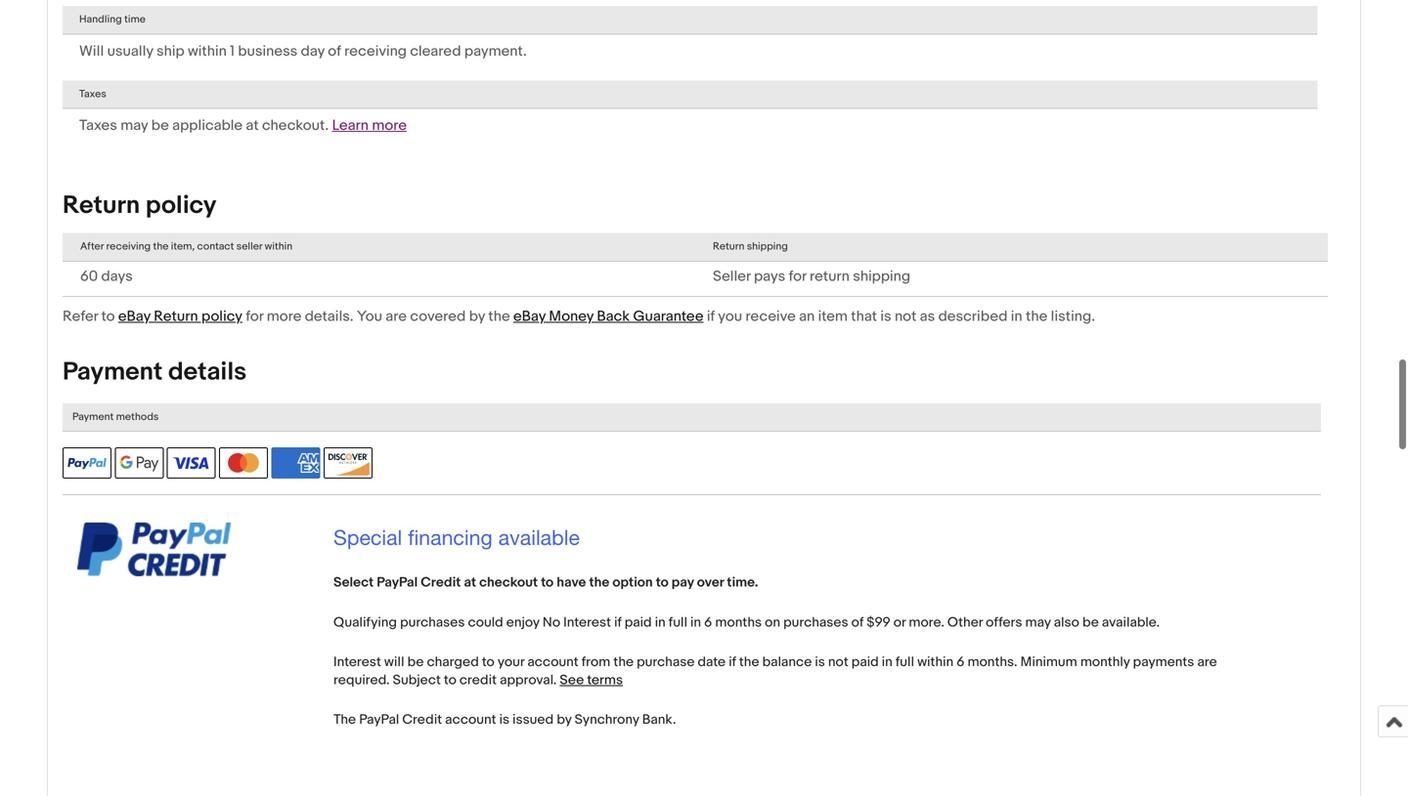 Task type: locate. For each thing, give the bounding box(es) containing it.
interest will be charged to your account from the purchase date if the balance is not paid in full within 6 months. minimum monthly payments are required. subject to credit approval.
[[333, 655, 1217, 689]]

1 vertical spatial taxes
[[79, 117, 117, 135]]

1 vertical spatial return
[[713, 241, 744, 253]]

ebay down days
[[118, 308, 151, 326]]

1 horizontal spatial more
[[372, 117, 407, 135]]

item,
[[171, 241, 195, 253]]

0 horizontal spatial if
[[614, 615, 622, 631]]

that
[[851, 308, 877, 326]]

no
[[543, 615, 560, 631]]

2 taxes from the top
[[79, 117, 117, 135]]

select
[[333, 575, 374, 592]]

described
[[938, 308, 1008, 326]]

to up credit
[[482, 655, 495, 671]]

available
[[498, 526, 580, 550]]

shipping up pays
[[747, 241, 788, 253]]

1 vertical spatial more
[[267, 308, 302, 326]]

1 horizontal spatial paid
[[851, 655, 879, 671]]

within down more.
[[917, 655, 953, 671]]

1 horizontal spatial return
[[154, 308, 198, 326]]

receive
[[745, 308, 796, 326]]

taxes
[[79, 88, 106, 101], [79, 117, 117, 135]]

0 horizontal spatial shipping
[[747, 241, 788, 253]]

purchases
[[400, 615, 465, 631], [783, 615, 848, 631]]

0 horizontal spatial at
[[246, 117, 259, 135]]

account up see
[[527, 655, 579, 671]]

is right balance
[[815, 655, 825, 671]]

paypal
[[377, 575, 418, 592], [359, 712, 399, 729]]

0 horizontal spatial within
[[188, 42, 227, 60]]

within left 1
[[188, 42, 227, 60]]

the right have
[[589, 575, 609, 592]]

learn
[[332, 117, 369, 135]]

0 vertical spatial receiving
[[344, 42, 407, 60]]

0 horizontal spatial account
[[445, 712, 496, 729]]

not left as
[[895, 308, 917, 326]]

months.
[[968, 655, 1017, 671]]

2 vertical spatial if
[[729, 655, 736, 671]]

time
[[124, 13, 146, 26]]

1 vertical spatial is
[[815, 655, 825, 671]]

paid inside interest will be charged to your account from the purchase date if the balance is not paid in full within 6 months. minimum monthly payments are required. subject to credit approval.
[[851, 655, 879, 671]]

policy up the "item,"
[[146, 191, 217, 221]]

1 vertical spatial credit
[[402, 712, 442, 729]]

days
[[101, 268, 133, 285]]

interest
[[563, 615, 611, 631], [333, 655, 381, 671]]

be left applicable
[[151, 117, 169, 135]]

2 ebay from the left
[[513, 308, 546, 326]]

master card image
[[219, 448, 268, 479]]

6 inside interest will be charged to your account from the purchase date if the balance is not paid in full within 6 months. minimum monthly payments are required. subject to credit approval.
[[957, 655, 965, 671]]

0 horizontal spatial be
[[151, 117, 169, 135]]

0 vertical spatial more
[[372, 117, 407, 135]]

to right 'refer'
[[101, 308, 115, 326]]

subject
[[393, 673, 441, 689]]

receiving up days
[[106, 241, 151, 253]]

1 vertical spatial at
[[464, 575, 476, 592]]

guarantee
[[633, 308, 704, 326]]

ship
[[156, 42, 184, 60]]

more
[[372, 117, 407, 135], [267, 308, 302, 326]]

1 vertical spatial full
[[896, 655, 914, 671]]

credit down subject
[[402, 712, 442, 729]]

if down option
[[614, 615, 622, 631]]

cleared
[[410, 42, 461, 60]]

policy
[[146, 191, 217, 221], [201, 308, 242, 326]]

purchases right on
[[783, 615, 848, 631]]

6 left months.
[[957, 655, 965, 671]]

is left issued
[[499, 712, 509, 729]]

by right covered
[[469, 308, 485, 326]]

1 vertical spatial by
[[557, 712, 572, 729]]

be
[[151, 117, 169, 135], [1082, 615, 1099, 631], [407, 655, 424, 671]]

0 vertical spatial interest
[[563, 615, 611, 631]]

payments
[[1133, 655, 1194, 671]]

if
[[707, 308, 715, 326], [614, 615, 622, 631], [729, 655, 736, 671]]

payment details
[[63, 357, 247, 388]]

purchases up charged
[[400, 615, 465, 631]]

will
[[79, 42, 104, 60]]

return up seller
[[713, 241, 744, 253]]

0 horizontal spatial not
[[828, 655, 848, 671]]

may left applicable
[[120, 117, 148, 135]]

1 ebay from the left
[[118, 308, 151, 326]]

1 horizontal spatial purchases
[[783, 615, 848, 631]]

not
[[895, 308, 917, 326], [828, 655, 848, 671]]

0 vertical spatial account
[[527, 655, 579, 671]]

paid down option
[[625, 615, 652, 631]]

be right the "also"
[[1082, 615, 1099, 631]]

payment for payment methods
[[72, 411, 114, 424]]

1 horizontal spatial shipping
[[853, 268, 910, 285]]

1 vertical spatial are
[[1197, 655, 1217, 671]]

1 horizontal spatial is
[[815, 655, 825, 671]]

more left details.
[[267, 308, 302, 326]]

1 vertical spatial paid
[[851, 655, 879, 671]]

0 vertical spatial return
[[63, 191, 140, 221]]

2 horizontal spatial within
[[917, 655, 953, 671]]

if right date
[[729, 655, 736, 671]]

payment.
[[464, 42, 527, 60]]

return
[[63, 191, 140, 221], [713, 241, 744, 253], [154, 308, 198, 326]]

account down credit
[[445, 712, 496, 729]]

for
[[789, 268, 806, 285], [246, 308, 263, 326]]

you
[[718, 308, 742, 326]]

1 horizontal spatial be
[[407, 655, 424, 671]]

checkout.
[[262, 117, 329, 135]]

from
[[582, 655, 610, 671]]

1 horizontal spatial for
[[789, 268, 806, 285]]

american express image
[[271, 448, 320, 479]]

1 horizontal spatial within
[[265, 241, 292, 253]]

is right that
[[880, 308, 891, 326]]

in up purchase
[[655, 615, 666, 631]]

0 horizontal spatial purchases
[[400, 615, 465, 631]]

the
[[153, 241, 169, 253], [488, 308, 510, 326], [1026, 308, 1047, 326], [589, 575, 609, 592], [613, 655, 634, 671], [739, 655, 759, 671]]

0 vertical spatial if
[[707, 308, 715, 326]]

1 vertical spatial paypal
[[359, 712, 399, 729]]

receiving left cleared
[[344, 42, 407, 60]]

1 vertical spatial account
[[445, 712, 496, 729]]

business
[[238, 42, 298, 60]]

interest right no
[[563, 615, 611, 631]]

0 vertical spatial of
[[328, 42, 341, 60]]

of right day
[[328, 42, 341, 60]]

1 vertical spatial may
[[1025, 615, 1051, 631]]

in down $99
[[882, 655, 893, 671]]

1 horizontal spatial account
[[527, 655, 579, 671]]

more right learn
[[372, 117, 407, 135]]

of
[[328, 42, 341, 60], [851, 615, 864, 631]]

0 horizontal spatial are
[[386, 308, 407, 326]]

not right balance
[[828, 655, 848, 671]]

return policy
[[63, 191, 217, 221]]

0 vertical spatial credit
[[421, 575, 461, 592]]

0 vertical spatial is
[[880, 308, 891, 326]]

paypal for the
[[359, 712, 399, 729]]

60
[[80, 268, 98, 285]]

taxes for taxes may be applicable at checkout. learn more
[[79, 117, 117, 135]]

1 horizontal spatial ebay
[[513, 308, 546, 326]]

to down charged
[[444, 673, 456, 689]]

0 vertical spatial within
[[188, 42, 227, 60]]

within
[[188, 42, 227, 60], [265, 241, 292, 253], [917, 655, 953, 671]]

for down the seller
[[246, 308, 263, 326]]

1 vertical spatial payment
[[72, 411, 114, 424]]

in right described
[[1011, 308, 1022, 326]]

after receiving the item, contact seller within
[[80, 241, 292, 253]]

shipping up that
[[853, 268, 910, 285]]

1 horizontal spatial not
[[895, 308, 917, 326]]

are right 'you'
[[386, 308, 407, 326]]

payment left methods
[[72, 411, 114, 424]]

for right pays
[[789, 268, 806, 285]]

by right issued
[[557, 712, 572, 729]]

1 vertical spatial 6
[[957, 655, 965, 671]]

1 horizontal spatial 6
[[957, 655, 965, 671]]

return shipping
[[713, 241, 788, 253]]

google pay image
[[115, 448, 164, 479]]

checkout
[[479, 575, 538, 592]]

2 vertical spatial within
[[917, 655, 953, 671]]

paid
[[625, 615, 652, 631], [851, 655, 879, 671]]

0 vertical spatial paypal
[[377, 575, 418, 592]]

0 horizontal spatial may
[[120, 117, 148, 135]]

may left the "also"
[[1025, 615, 1051, 631]]

1 horizontal spatial receiving
[[344, 42, 407, 60]]

credit down financing
[[421, 575, 461, 592]]

2 vertical spatial is
[[499, 712, 509, 729]]

1 vertical spatial if
[[614, 615, 622, 631]]

full down pay
[[669, 615, 687, 631]]

0 vertical spatial taxes
[[79, 88, 106, 101]]

6 left months
[[704, 615, 712, 631]]

within right the seller
[[265, 241, 292, 253]]

minimum
[[1020, 655, 1077, 671]]

of left $99
[[851, 615, 864, 631]]

to
[[101, 308, 115, 326], [541, 575, 554, 592], [656, 575, 669, 592], [482, 655, 495, 671], [444, 673, 456, 689]]

ebay
[[118, 308, 151, 326], [513, 308, 546, 326]]

0 horizontal spatial return
[[63, 191, 140, 221]]

1 horizontal spatial are
[[1197, 655, 1217, 671]]

money
[[549, 308, 594, 326]]

2 vertical spatial be
[[407, 655, 424, 671]]

1 horizontal spatial interest
[[563, 615, 611, 631]]

return up after
[[63, 191, 140, 221]]

0 vertical spatial be
[[151, 117, 169, 135]]

paid down $99
[[851, 655, 879, 671]]

1 vertical spatial for
[[246, 308, 263, 326]]

be inside interest will be charged to your account from the purchase date if the balance is not paid in full within 6 months. minimum monthly payments are required. subject to credit approval.
[[407, 655, 424, 671]]

0 horizontal spatial ebay
[[118, 308, 151, 326]]

0 vertical spatial by
[[469, 308, 485, 326]]

0 vertical spatial may
[[120, 117, 148, 135]]

2 vertical spatial return
[[154, 308, 198, 326]]

may
[[120, 117, 148, 135], [1025, 615, 1051, 631]]

are inside interest will be charged to your account from the purchase date if the balance is not paid in full within 6 months. minimum monthly payments are required. subject to credit approval.
[[1197, 655, 1217, 671]]

policy up details
[[201, 308, 242, 326]]

issued
[[513, 712, 554, 729]]

0 horizontal spatial by
[[469, 308, 485, 326]]

2 horizontal spatial be
[[1082, 615, 1099, 631]]

1 horizontal spatial of
[[851, 615, 864, 631]]

6
[[704, 615, 712, 631], [957, 655, 965, 671]]

day
[[301, 42, 325, 60]]

2 horizontal spatial if
[[729, 655, 736, 671]]

0 vertical spatial shipping
[[747, 241, 788, 253]]

full
[[669, 615, 687, 631], [896, 655, 914, 671]]

if left you
[[707, 308, 715, 326]]

paypal right "select"
[[377, 575, 418, 592]]

1 vertical spatial interest
[[333, 655, 381, 671]]

at left checkout
[[464, 575, 476, 592]]

after
[[80, 241, 104, 253]]

paypal right the at bottom left
[[359, 712, 399, 729]]

0 vertical spatial payment
[[63, 357, 163, 388]]

are right payments
[[1197, 655, 1217, 671]]

0 horizontal spatial interest
[[333, 655, 381, 671]]

be for interest will be charged to your account from the purchase date if the balance is not paid in full within 6 months. minimum monthly payments are required. subject to credit approval.
[[407, 655, 424, 671]]

2 horizontal spatial return
[[713, 241, 744, 253]]

ebay money back guarantee link
[[513, 308, 704, 326]]

1 horizontal spatial full
[[896, 655, 914, 671]]

credit for account
[[402, 712, 442, 729]]

0 horizontal spatial paid
[[625, 615, 652, 631]]

payment up the payment methods at the left of page
[[63, 357, 163, 388]]

special
[[333, 526, 402, 550]]

interest up required.
[[333, 655, 381, 671]]

at left checkout.
[[246, 117, 259, 135]]

ebay left the money
[[513, 308, 546, 326]]

0 horizontal spatial full
[[669, 615, 687, 631]]

1 vertical spatial receiving
[[106, 241, 151, 253]]

0 horizontal spatial receiving
[[106, 241, 151, 253]]

credit
[[421, 575, 461, 592], [402, 712, 442, 729]]

1 taxes from the top
[[79, 88, 106, 101]]

paypal image
[[63, 448, 111, 479]]

date
[[698, 655, 726, 671]]

over
[[697, 575, 724, 592]]

discover image
[[323, 448, 372, 479]]

the left listing.
[[1026, 308, 1047, 326]]

is
[[880, 308, 891, 326], [815, 655, 825, 671], [499, 712, 509, 729]]

0 vertical spatial paid
[[625, 615, 652, 631]]

full down or
[[896, 655, 914, 671]]

0 horizontal spatial more
[[267, 308, 302, 326]]

be up subject
[[407, 655, 424, 671]]

return for return policy
[[63, 191, 140, 221]]

return up payment details
[[154, 308, 198, 326]]

1 vertical spatial not
[[828, 655, 848, 671]]



Task type: vqa. For each thing, say whether or not it's contained in the screenshot.
the top of
yes



Task type: describe. For each thing, give the bounding box(es) containing it.
1
[[230, 42, 235, 60]]

bank.
[[642, 712, 676, 729]]

taxes for taxes
[[79, 88, 106, 101]]

learn more link
[[332, 117, 407, 135]]

synchrony
[[575, 712, 639, 729]]

required.
[[333, 673, 390, 689]]

monthly
[[1080, 655, 1130, 671]]

return for return shipping
[[713, 241, 744, 253]]

1 vertical spatial be
[[1082, 615, 1099, 631]]

will usually ship within 1 business day of receiving cleared payment.
[[79, 42, 527, 60]]

1 horizontal spatial at
[[464, 575, 476, 592]]

paypal for select
[[377, 575, 418, 592]]

seller
[[236, 241, 262, 253]]

1 vertical spatial within
[[265, 241, 292, 253]]

within inside interest will be charged to your account from the purchase date if the balance is not paid in full within 6 months. minimum monthly payments are required. subject to credit approval.
[[917, 655, 953, 671]]

handling
[[79, 13, 122, 26]]

not inside interest will be charged to your account from the purchase date if the balance is not paid in full within 6 months. minimum monthly payments are required. subject to credit approval.
[[828, 655, 848, 671]]

approval.
[[500, 673, 557, 689]]

the right covered
[[488, 308, 510, 326]]

to left have
[[541, 575, 554, 592]]

time.
[[727, 575, 758, 592]]

credit for at
[[421, 575, 461, 592]]

refer to ebay return policy for more details. you are covered by the ebay money back guarantee if you receive an item that is not as described in the listing.
[[63, 308, 1095, 326]]

0 vertical spatial full
[[669, 615, 687, 631]]

see
[[560, 673, 584, 689]]

0 vertical spatial policy
[[146, 191, 217, 221]]

item
[[818, 308, 848, 326]]

to left pay
[[656, 575, 669, 592]]

details
[[168, 357, 247, 388]]

1 vertical spatial of
[[851, 615, 864, 631]]

return
[[810, 268, 850, 285]]

the
[[333, 712, 356, 729]]

credit
[[459, 673, 497, 689]]

purchase
[[637, 655, 695, 671]]

other
[[947, 615, 983, 631]]

2 horizontal spatial is
[[880, 308, 891, 326]]

taxes may be applicable at checkout. learn more
[[79, 117, 407, 135]]

pay
[[672, 575, 694, 592]]

special financing available
[[333, 526, 580, 550]]

qualifying purchases could enjoy no interest if paid in full in 6 months on purchases of $99 or more. other offers may also be available.
[[333, 615, 1160, 631]]

0 vertical spatial are
[[386, 308, 407, 326]]

1 horizontal spatial may
[[1025, 615, 1051, 631]]

as
[[920, 308, 935, 326]]

usually
[[107, 42, 153, 60]]

if inside interest will be charged to your account from the purchase date if the balance is not paid in full within 6 months. minimum monthly payments are required. subject to credit approval.
[[729, 655, 736, 671]]

0 horizontal spatial 6
[[704, 615, 712, 631]]

1 vertical spatial policy
[[201, 308, 242, 326]]

refer
[[63, 308, 98, 326]]

full inside interest will be charged to your account from the purchase date if the balance is not paid in full within 6 months. minimum monthly payments are required. subject to credit approval.
[[896, 655, 914, 671]]

more.
[[909, 615, 944, 631]]

methods
[[116, 411, 159, 424]]

an
[[799, 308, 815, 326]]

on
[[765, 615, 780, 631]]

1 vertical spatial shipping
[[853, 268, 910, 285]]

1 purchases from the left
[[400, 615, 465, 631]]

payment for payment details
[[63, 357, 163, 388]]

1 horizontal spatial if
[[707, 308, 715, 326]]

qualifying
[[333, 615, 397, 631]]

balance
[[762, 655, 812, 671]]

select paypal credit at checkout to have the option to pay over time.
[[333, 575, 758, 592]]

0 vertical spatial for
[[789, 268, 806, 285]]

ebay return policy link
[[118, 308, 242, 326]]

offers
[[986, 615, 1022, 631]]

your
[[498, 655, 524, 671]]

payment methods
[[72, 411, 159, 424]]

covered
[[410, 308, 466, 326]]

have
[[557, 575, 586, 592]]

listing.
[[1051, 308, 1095, 326]]

months
[[715, 615, 762, 631]]

in inside interest will be charged to your account from the purchase date if the balance is not paid in full within 6 months. minimum monthly payments are required. subject to credit approval.
[[882, 655, 893, 671]]

0 horizontal spatial of
[[328, 42, 341, 60]]

interest inside interest will be charged to your account from the purchase date if the balance is not paid in full within 6 months. minimum monthly payments are required. subject to credit approval.
[[333, 655, 381, 671]]

details.
[[305, 308, 354, 326]]

the right date
[[739, 655, 759, 671]]

back
[[597, 308, 630, 326]]

see terms link
[[560, 673, 623, 689]]

seller pays for return shipping
[[713, 268, 910, 285]]

60 days
[[80, 268, 133, 285]]

in down pay
[[690, 615, 701, 631]]

available.
[[1102, 615, 1160, 631]]

see terms
[[560, 673, 623, 689]]

2 purchases from the left
[[783, 615, 848, 631]]

handling time
[[79, 13, 146, 26]]

seller
[[713, 268, 751, 285]]

0 horizontal spatial is
[[499, 712, 509, 729]]

be for taxes may be applicable at checkout. learn more
[[151, 117, 169, 135]]

1 horizontal spatial by
[[557, 712, 572, 729]]

pays
[[754, 268, 785, 285]]

charged
[[427, 655, 479, 671]]

option
[[612, 575, 653, 592]]

you
[[357, 308, 382, 326]]

account inside interest will be charged to your account from the purchase date if the balance is not paid in full within 6 months. minimum monthly payments are required. subject to credit approval.
[[527, 655, 579, 671]]

the up 'terms'
[[613, 655, 634, 671]]

0 horizontal spatial for
[[246, 308, 263, 326]]

will
[[384, 655, 404, 671]]

visa image
[[167, 448, 216, 479]]

terms
[[587, 673, 623, 689]]

enjoy
[[506, 615, 539, 631]]

or
[[893, 615, 906, 631]]

the paypal credit account is issued by synchrony bank.
[[333, 712, 676, 729]]

could
[[468, 615, 503, 631]]

the left the "item,"
[[153, 241, 169, 253]]

financing
[[408, 526, 493, 550]]

is inside interest will be charged to your account from the purchase date if the balance is not paid in full within 6 months. minimum monthly payments are required. subject to credit approval.
[[815, 655, 825, 671]]

applicable
[[172, 117, 243, 135]]

0 vertical spatial at
[[246, 117, 259, 135]]

also
[[1054, 615, 1079, 631]]

$99
[[867, 615, 890, 631]]



